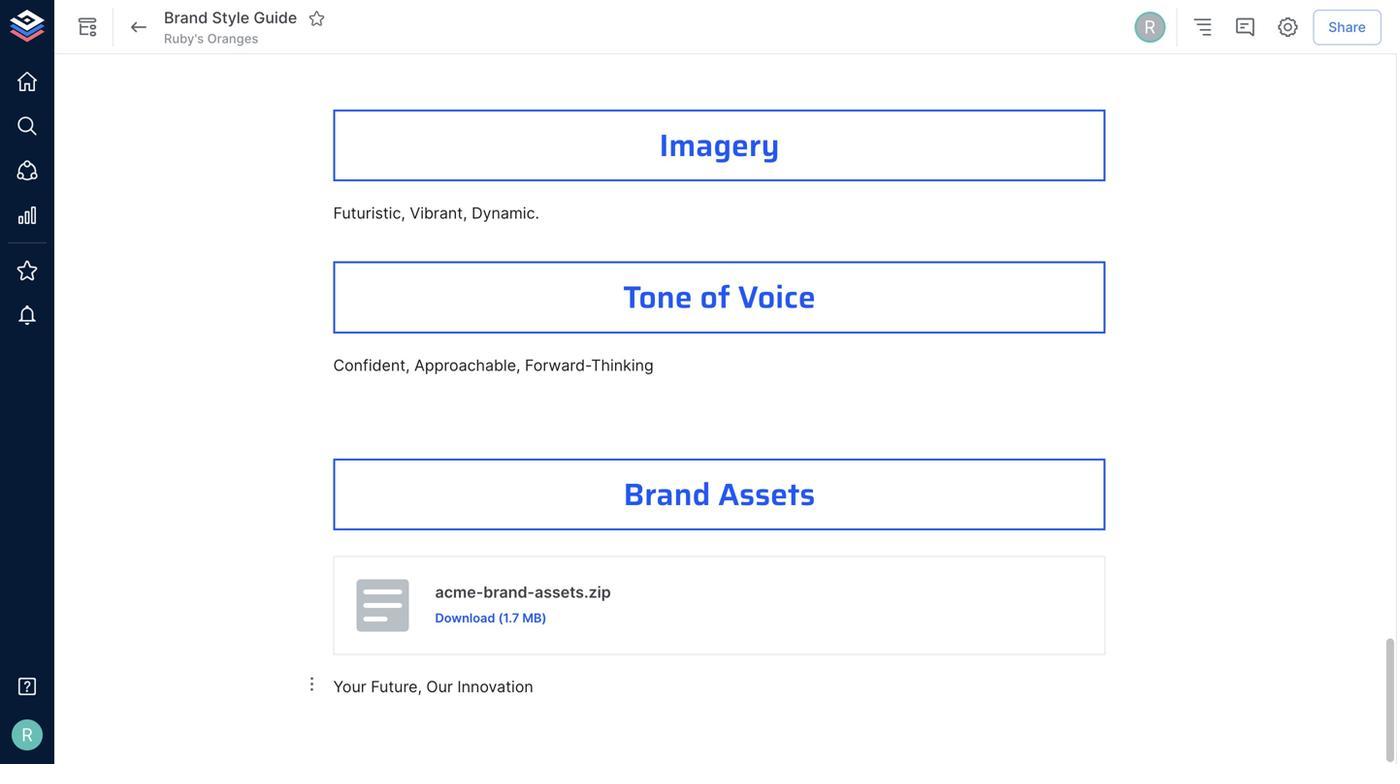 Task type: vqa. For each thing, say whether or not it's contained in the screenshot.
The Brand corresponding to Brand Style Guide
yes



Task type: locate. For each thing, give the bounding box(es) containing it.
tone
[[624, 273, 693, 322]]

1 horizontal spatial r button
[[1132, 9, 1169, 46]]

1 vertical spatial brand
[[624, 470, 711, 519]]

brand style guide
[[164, 8, 297, 27]]

futuristic,
[[333, 204, 406, 223]]

share button
[[1314, 9, 1382, 45]]

mb
[[523, 611, 542, 626]]

r
[[1145, 16, 1156, 38], [22, 725, 33, 746]]

(
[[499, 611, 503, 626]]

imagery
[[660, 121, 780, 170]]

0 vertical spatial brand
[[164, 8, 208, 27]]

forward-
[[525, 356, 591, 375]]

oranges
[[207, 31, 259, 46]]

table of contents image
[[1191, 16, 1215, 39]]

)
[[542, 611, 547, 626]]

guide
[[254, 8, 297, 27]]

brand
[[164, 8, 208, 27], [624, 470, 711, 519]]

ruby's
[[164, 31, 204, 46]]

dynamic.
[[472, 204, 540, 223]]

1 vertical spatial r button
[[6, 714, 49, 757]]

style
[[212, 8, 250, 27]]

1.7
[[503, 611, 520, 626]]

1 horizontal spatial r
[[1145, 16, 1156, 38]]

ruby's oranges
[[164, 31, 259, 46]]

0 horizontal spatial brand
[[164, 8, 208, 27]]

brand assets
[[624, 470, 816, 519]]

0 horizontal spatial r
[[22, 725, 33, 746]]

assets.zip
[[535, 584, 611, 603]]

ruby's oranges link
[[164, 30, 259, 48]]

r button
[[1132, 9, 1169, 46], [6, 714, 49, 757]]

0 vertical spatial r button
[[1132, 9, 1169, 46]]

1 horizontal spatial brand
[[624, 470, 711, 519]]

favorite image
[[308, 10, 325, 27]]

of
[[700, 273, 731, 322]]

0 horizontal spatial r button
[[6, 714, 49, 757]]

thinking
[[591, 356, 654, 375]]

download
[[435, 611, 496, 626]]

future,
[[371, 678, 422, 697]]



Task type: describe. For each thing, give the bounding box(es) containing it.
innovation
[[458, 678, 534, 697]]

acme-brand-assets.zip download ( 1.7 mb )
[[435, 584, 611, 626]]

approachable,
[[415, 356, 521, 375]]

share
[[1329, 19, 1367, 35]]

1 vertical spatial r
[[22, 725, 33, 746]]

0 vertical spatial r
[[1145, 16, 1156, 38]]

acme-
[[435, 584, 484, 603]]

assets
[[719, 470, 816, 519]]

confident, approachable, forward-thinking
[[333, 356, 654, 375]]

your
[[333, 678, 367, 697]]

your future, our innovation
[[333, 678, 534, 697]]

vibrant,
[[410, 204, 467, 223]]

futuristic, vibrant, dynamic.
[[333, 204, 540, 223]]

tone of voice
[[624, 273, 816, 322]]

go back image
[[127, 16, 150, 39]]

our
[[427, 678, 453, 697]]

confident,
[[333, 356, 410, 375]]

voice
[[738, 273, 816, 322]]

show wiki image
[[76, 16, 99, 39]]

comments image
[[1234, 16, 1257, 39]]

brand-
[[484, 584, 535, 603]]

brand for brand assets
[[624, 470, 711, 519]]

brand for brand style guide
[[164, 8, 208, 27]]

settings image
[[1277, 16, 1300, 39]]



